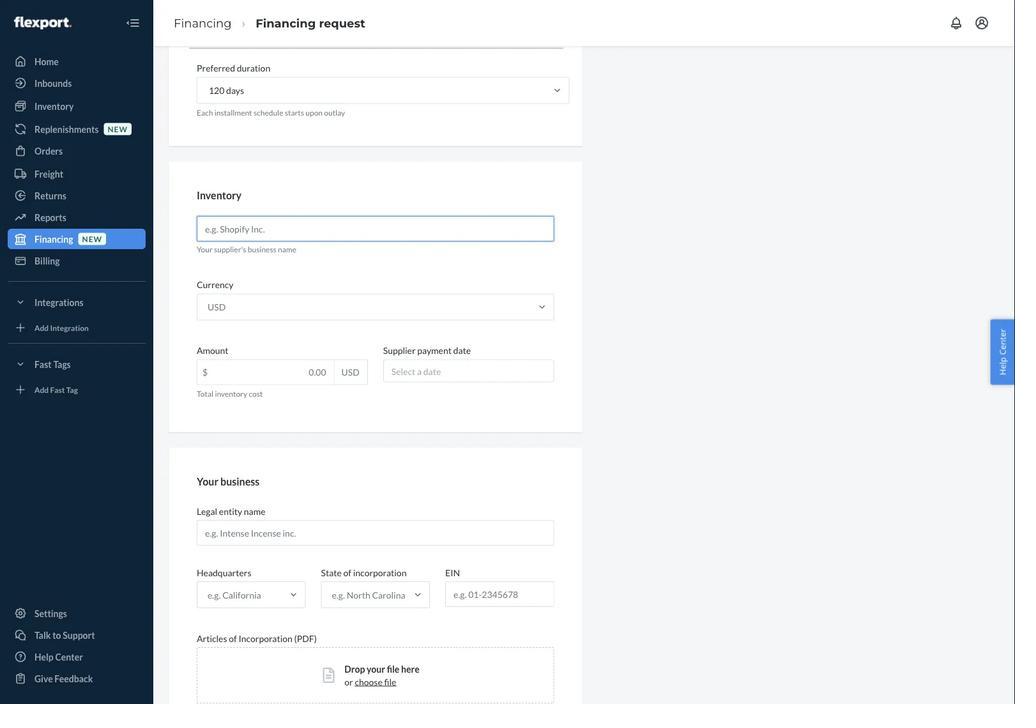 Task type: describe. For each thing, give the bounding box(es) containing it.
reports link
[[8, 207, 146, 227]]

your for your supplier's business name
[[197, 245, 213, 254]]

(pdf)
[[294, 633, 317, 644]]

add for add fast tag
[[35, 385, 49, 394]]

freight
[[35, 168, 63, 179]]

0 horizontal spatial financing
[[35, 234, 73, 244]]

talk
[[35, 630, 51, 641]]

state
[[321, 567, 342, 578]]

schedule
[[254, 108, 283, 117]]

your supplier's business name
[[197, 245, 297, 254]]

feedback
[[55, 673, 93, 684]]

total
[[197, 389, 214, 398]]

articles of incorporation (pdf)
[[197, 633, 317, 644]]

integration
[[50, 323, 89, 332]]

breadcrumbs navigation
[[164, 4, 376, 42]]

add fast tag
[[35, 385, 78, 394]]

duration
[[237, 63, 270, 73]]

your
[[367, 664, 385, 675]]

drop
[[345, 664, 365, 675]]

total inventory cost
[[197, 389, 263, 398]]

legal
[[197, 506, 217, 517]]

settings
[[35, 608, 67, 619]]

financing request link
[[256, 16, 365, 30]]

talk to support button
[[8, 625, 146, 645]]

help center link
[[8, 647, 146, 667]]

1 vertical spatial file
[[384, 676, 396, 687]]

help center inside button
[[997, 329, 1009, 375]]

replenishments
[[35, 124, 99, 135]]

currency
[[197, 279, 234, 290]]

of for articles
[[229, 633, 237, 644]]

0 horizontal spatial inventory
[[35, 101, 74, 112]]

help center inside "link"
[[35, 651, 83, 662]]

upon
[[306, 108, 323, 117]]

fast inside dropdown button
[[35, 359, 52, 370]]

state of incorporation
[[321, 567, 407, 578]]

returns link
[[8, 185, 146, 206]]

your for your business
[[197, 475, 218, 488]]

each
[[197, 108, 213, 117]]

entity
[[219, 506, 242, 517]]

new for replenishments
[[108, 124, 128, 134]]

inventory
[[215, 389, 247, 398]]

tags
[[53, 359, 71, 370]]

help inside button
[[997, 357, 1009, 375]]

your business
[[197, 475, 260, 488]]

integrations button
[[8, 292, 146, 312]]

open account menu image
[[975, 15, 990, 31]]

add for add integration
[[35, 323, 49, 332]]

support
[[63, 630, 95, 641]]

select
[[392, 366, 416, 377]]

give feedback
[[35, 673, 93, 684]]

legal entity name
[[197, 506, 266, 517]]

each installment schedule starts upon outlay
[[197, 108, 345, 117]]

close navigation image
[[125, 15, 141, 31]]

new for financing
[[82, 234, 102, 243]]

orders link
[[8, 141, 146, 161]]

inventory link
[[8, 96, 146, 116]]

to
[[53, 630, 61, 641]]

date for supplier payment date
[[453, 345, 471, 356]]

payment
[[417, 345, 452, 356]]

1 vertical spatial business
[[220, 475, 260, 488]]

e.g. north carolina
[[332, 590, 405, 600]]

reports
[[35, 212, 66, 223]]

e.g. for e.g. california
[[208, 590, 221, 600]]

california
[[222, 590, 261, 600]]

e.g. Intense Incense inc. field
[[197, 520, 554, 546]]

flexport logo image
[[14, 17, 71, 29]]

integrations
[[35, 297, 83, 308]]

settings link
[[8, 603, 146, 624]]

incorporation
[[239, 633, 293, 644]]

select a date
[[392, 366, 441, 377]]

headquarters
[[197, 567, 251, 578]]

financing request
[[256, 16, 365, 30]]

add integration
[[35, 323, 89, 332]]



Task type: locate. For each thing, give the bounding box(es) containing it.
articles
[[197, 633, 227, 644]]

1 horizontal spatial of
[[343, 567, 351, 578]]

cost
[[249, 389, 263, 398]]

e.g. left north on the left of page
[[332, 590, 345, 600]]

1 vertical spatial name
[[244, 506, 266, 517]]

financing for financing request
[[256, 16, 316, 30]]

center
[[997, 329, 1009, 355], [55, 651, 83, 662]]

freight link
[[8, 164, 146, 184]]

days
[[226, 85, 244, 96]]

give
[[35, 673, 53, 684]]

0 vertical spatial usd
[[208, 302, 226, 312]]

0 horizontal spatial usd
[[208, 302, 226, 312]]

financing for financing link
[[174, 16, 232, 30]]

billing link
[[8, 250, 146, 271]]

of right the "articles"
[[229, 633, 237, 644]]

business up legal entity name
[[220, 475, 260, 488]]

give feedback button
[[8, 668, 146, 689]]

0 horizontal spatial center
[[55, 651, 83, 662]]

1 vertical spatial center
[[55, 651, 83, 662]]

0 vertical spatial new
[[108, 124, 128, 134]]

1 horizontal spatial help center
[[997, 329, 1009, 375]]

supplier
[[383, 345, 416, 356]]

add left integration
[[35, 323, 49, 332]]

1 horizontal spatial help
[[997, 357, 1009, 375]]

a
[[417, 366, 422, 377]]

0 vertical spatial name
[[278, 245, 297, 254]]

e.g. 01-2345678 text field
[[446, 582, 554, 606]]

new down the reports link
[[82, 234, 102, 243]]

0 vertical spatial center
[[997, 329, 1009, 355]]

of
[[343, 567, 351, 578], [229, 633, 237, 644]]

1 horizontal spatial date
[[453, 345, 471, 356]]

2 your from the top
[[197, 475, 218, 488]]

2 e.g. from the left
[[332, 590, 345, 600]]

supplier payment date
[[383, 345, 471, 356]]

fast left tags
[[35, 359, 52, 370]]

name
[[278, 245, 297, 254], [244, 506, 266, 517]]

0 vertical spatial file
[[387, 664, 400, 675]]

outlay
[[324, 108, 345, 117]]

usd left select
[[342, 367, 360, 378]]

date
[[453, 345, 471, 356], [424, 366, 441, 377]]

orders
[[35, 145, 63, 156]]

your
[[197, 245, 213, 254], [197, 475, 218, 488]]

1 vertical spatial inventory
[[197, 189, 242, 201]]

new up orders link at the left top of page
[[108, 124, 128, 134]]

tag
[[66, 385, 78, 394]]

file
[[387, 664, 400, 675], [384, 676, 396, 687]]

talk to support
[[35, 630, 95, 641]]

1 your from the top
[[197, 245, 213, 254]]

date for select a date
[[424, 366, 441, 377]]

home
[[35, 56, 59, 67]]

name right supplier's
[[278, 245, 297, 254]]

help
[[997, 357, 1009, 375], [35, 651, 54, 662]]

fast tags
[[35, 359, 71, 370]]

new
[[108, 124, 128, 134], [82, 234, 102, 243]]

fast left tag
[[50, 385, 65, 394]]

center inside button
[[997, 329, 1009, 355]]

0 vertical spatial of
[[343, 567, 351, 578]]

or
[[345, 676, 353, 687]]

incorporation
[[353, 567, 407, 578]]

center inside "link"
[[55, 651, 83, 662]]

financing up preferred
[[174, 16, 232, 30]]

of for state
[[343, 567, 351, 578]]

date right 'payment'
[[453, 345, 471, 356]]

file alt image
[[323, 668, 334, 683]]

inventory up supplier's
[[197, 189, 242, 201]]

0 horizontal spatial help center
[[35, 651, 83, 662]]

0 vertical spatial inventory
[[35, 101, 74, 112]]

your left supplier's
[[197, 245, 213, 254]]

1 vertical spatial help
[[35, 651, 54, 662]]

1 vertical spatial add
[[35, 385, 49, 394]]

120
[[209, 85, 225, 96]]

1 vertical spatial new
[[82, 234, 102, 243]]

help center
[[997, 329, 1009, 375], [35, 651, 83, 662]]

north
[[347, 590, 370, 600]]

help inside "link"
[[35, 651, 54, 662]]

financing
[[174, 16, 232, 30], [256, 16, 316, 30], [35, 234, 73, 244]]

0 horizontal spatial of
[[229, 633, 237, 644]]

financing link
[[174, 16, 232, 30]]

starts
[[285, 108, 304, 117]]

help center button
[[991, 319, 1015, 385]]

installment
[[214, 108, 252, 117]]

request
[[319, 16, 365, 30]]

1 horizontal spatial center
[[997, 329, 1009, 355]]

0 vertical spatial fast
[[35, 359, 52, 370]]

choose
[[355, 676, 383, 687]]

2 add from the top
[[35, 385, 49, 394]]

1 vertical spatial your
[[197, 475, 218, 488]]

add integration link
[[8, 318, 146, 338]]

0 vertical spatial your
[[197, 245, 213, 254]]

home link
[[8, 51, 146, 72]]

1 horizontal spatial usd
[[342, 367, 360, 378]]

1 vertical spatial fast
[[50, 385, 65, 394]]

financing down reports
[[35, 234, 73, 244]]

inbounds link
[[8, 73, 146, 93]]

120 days
[[209, 85, 244, 96]]

here
[[401, 664, 420, 675]]

0 vertical spatial help center
[[997, 329, 1009, 375]]

financing up duration
[[256, 16, 316, 30]]

add fast tag link
[[8, 380, 146, 400]]

0 horizontal spatial date
[[424, 366, 441, 377]]

usd down currency
[[208, 302, 226, 312]]

drop your file here or choose file
[[345, 664, 420, 687]]

2 horizontal spatial financing
[[256, 16, 316, 30]]

0 horizontal spatial name
[[244, 506, 266, 517]]

file down your
[[384, 676, 396, 687]]

0 vertical spatial date
[[453, 345, 471, 356]]

open notifications image
[[949, 15, 964, 31]]

your up legal
[[197, 475, 218, 488]]

supplier's
[[214, 245, 246, 254]]

0 vertical spatial add
[[35, 323, 49, 332]]

business right supplier's
[[248, 245, 277, 254]]

of right state
[[343, 567, 351, 578]]

0 horizontal spatial e.g.
[[208, 590, 221, 600]]

date right a
[[424, 366, 441, 377]]

add down fast tags
[[35, 385, 49, 394]]

e.g. for e.g. north carolina
[[332, 590, 345, 600]]

1 vertical spatial date
[[424, 366, 441, 377]]

preferred duration
[[197, 63, 270, 73]]

e.g.
[[208, 590, 221, 600], [332, 590, 345, 600]]

1 horizontal spatial name
[[278, 245, 297, 254]]

1 horizontal spatial financing
[[174, 16, 232, 30]]

inbounds
[[35, 78, 72, 89]]

inventory
[[35, 101, 74, 112], [197, 189, 242, 201]]

0 horizontal spatial help
[[35, 651, 54, 662]]

e.g. Shopify Inc. field
[[197, 216, 554, 242]]

returns
[[35, 190, 66, 201]]

amount
[[197, 345, 229, 356]]

name right entity
[[244, 506, 266, 517]]

1 vertical spatial help center
[[35, 651, 83, 662]]

fast tags button
[[8, 354, 146, 374]]

1 horizontal spatial e.g.
[[332, 590, 345, 600]]

billing
[[35, 255, 60, 266]]

1 vertical spatial usd
[[342, 367, 360, 378]]

1 horizontal spatial inventory
[[197, 189, 242, 201]]

0 vertical spatial help
[[997, 357, 1009, 375]]

preferred
[[197, 63, 235, 73]]

e.g. california
[[208, 590, 261, 600]]

1 e.g. from the left
[[208, 590, 221, 600]]

0.00 text field
[[197, 360, 334, 384]]

0 horizontal spatial new
[[82, 234, 102, 243]]

business
[[248, 245, 277, 254], [220, 475, 260, 488]]

inventory down inbounds
[[35, 101, 74, 112]]

add
[[35, 323, 49, 332], [35, 385, 49, 394]]

carolina
[[372, 590, 405, 600]]

1 add from the top
[[35, 323, 49, 332]]

$
[[203, 367, 208, 378]]

fast
[[35, 359, 52, 370], [50, 385, 65, 394]]

1 vertical spatial of
[[229, 633, 237, 644]]

e.g. down headquarters on the left bottom
[[208, 590, 221, 600]]

1 horizontal spatial new
[[108, 124, 128, 134]]

0 vertical spatial business
[[248, 245, 277, 254]]

ein
[[445, 567, 460, 578]]

file left 'here'
[[387, 664, 400, 675]]



Task type: vqa. For each thing, say whether or not it's contained in the screenshot.
DATE for Select a date
yes



